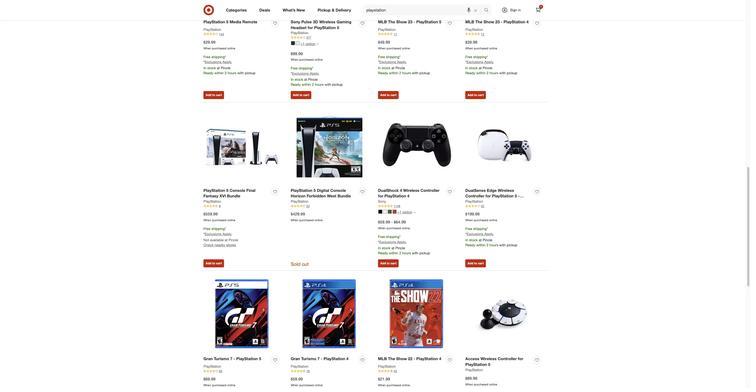 Task type: vqa. For each thing, say whether or not it's contained in the screenshot.
1148
yes



Task type: describe. For each thing, give the bounding box(es) containing it.
to for $559.99
[[212, 261, 215, 265]]

when inside $59.99 - $64.99 when purchased online
[[378, 226, 386, 230]]

mlb the show 23 - playstation 4 link
[[465, 19, 529, 25]]

sign in link
[[497, 5, 529, 16]]

in for $29.99
[[203, 66, 206, 70]]

pickup
[[318, 7, 331, 12]]

stores
[[226, 243, 236, 247]]

mlb for mlb the show 23 - playstation 4
[[465, 19, 474, 24]]

5 inside playstation 5 digital console horizon forbidden west bundle
[[314, 188, 316, 193]]

categories link
[[222, 5, 253, 16]]

2 for $39.99
[[487, 71, 488, 75]]

stock for $59.99
[[382, 246, 390, 250]]

show for $49.99
[[396, 19, 407, 24]]

playstation link for gran turismo 7 - playstation 4
[[291, 364, 308, 369]]

playstation link for access wireless controller for playstation 5
[[465, 368, 483, 373]]

online for mlb the show 23 - playstation 5
[[402, 46, 410, 50]]

categories
[[226, 7, 247, 12]]

pinole for $199.99
[[483, 238, 492, 242]]

7 for gran turismo 7 - playstation 4
[[317, 356, 320, 361]]

free shipping * * exclusions apply. in stock at  pinole ready within 2 hours with pickup for $29.99
[[203, 55, 255, 75]]

white
[[465, 199, 476, 204]]

sony for sony
[[378, 199, 386, 203]]

when for mlb the show 22 - playstation 4
[[378, 383, 386, 387]]

mlb for mlb the show 23 - playstation 5
[[378, 19, 387, 24]]

377
[[306, 36, 311, 39]]

free shipping * * exclusions apply. in stock at  pinole ready within 2 hours with pickup for $49.99
[[378, 55, 430, 75]]

$64.99
[[394, 220, 406, 225]]

1148
[[394, 204, 400, 208]]

apply. for $199.99
[[484, 232, 494, 236]]

dualshock 4 wireless controller for playstation 4
[[378, 188, 440, 199]]

west
[[327, 194, 336, 199]]

3d
[[313, 19, 318, 24]]

add for $29.99
[[206, 93, 211, 97]]

sign in
[[510, 8, 521, 12]]

22 inside "link"
[[306, 204, 310, 208]]

$49.99
[[378, 40, 390, 45]]

$49.99 when purchased online
[[378, 40, 410, 50]]

$21.99 when purchased online
[[378, 377, 410, 387]]

purchased for playstation 5 digital console horizon forbidden west bundle
[[299, 218, 314, 222]]

in
[[518, 8, 521, 12]]

online for mlb the show 23 - playstation 4
[[489, 46, 497, 50]]

with for $199.99
[[499, 243, 506, 247]]

online for dualsense edge wireless controller for playstation 5 - white
[[489, 218, 497, 222]]

playstation 5 media remote link
[[203, 19, 257, 25]]

23 for $39.99
[[495, 19, 500, 24]]

for inside sony pulse 3d wireless gaming headset for playstation 5
[[308, 25, 313, 30]]

playstation 5 console final fantasy xvi bundle
[[203, 188, 255, 199]]

final
[[246, 188, 255, 193]]

mlb the show 23 - playstation 4
[[465, 19, 529, 24]]

with for $59.99 - $64.99
[[412, 251, 418, 255]]

13
[[481, 32, 484, 36]]

4 for 23
[[526, 19, 529, 24]]

purchased for mlb the show 23 - playstation 5
[[387, 46, 401, 50]]

available
[[210, 238, 224, 242]]

show for $21.99
[[396, 356, 407, 361]]

$89.99
[[465, 376, 477, 381]]

ready for $39.99
[[465, 71, 475, 75]]

$199.99 when purchased online
[[465, 212, 497, 222]]

remote
[[242, 19, 257, 24]]

bundle inside playstation 5 console final fantasy xvi bundle
[[227, 194, 240, 199]]

&
[[332, 7, 335, 12]]

pickup & delivery
[[318, 7, 351, 12]]

when for playstation 5 digital console horizon forbidden west bundle
[[291, 218, 299, 222]]

hours for $199.99
[[489, 243, 498, 247]]

check
[[203, 243, 214, 247]]

$59.99 - $64.99 when purchased online
[[378, 220, 410, 230]]

stock for $49.99
[[382, 66, 390, 70]]

gran turismo 7 - playstation 5
[[203, 356, 261, 361]]

$99.99 when purchased online
[[291, 51, 323, 62]]

sold out
[[291, 261, 309, 267]]

pickup for $59.99 - $64.99
[[419, 251, 430, 255]]

8
[[219, 204, 221, 208]]

17 link
[[378, 32, 456, 36]]

all colors image
[[317, 43, 319, 45]]

delivery
[[336, 7, 351, 12]]

all colors + 1 more colors element
[[413, 211, 416, 214]]

add to cart button for $59.99
[[378, 259, 399, 267]]

all colors + 1 more colors image
[[413, 211, 416, 214]]

sony pulse 3d wireless gaming headset for playstation 5
[[291, 19, 351, 30]]

1 vertical spatial option
[[402, 210, 412, 214]]

at for $99.99
[[304, 77, 307, 82]]

5 inside dualsense edge wireless controller for playstation 5 - white
[[515, 194, 517, 199]]

turismo for gran turismo 7 - playstation 5
[[214, 356, 229, 361]]

mlb the show 22 - playstation 4 link
[[378, 356, 441, 362]]

at for $39.99
[[479, 66, 482, 70]]

mlb the show 22 - playstation 4
[[378, 356, 441, 361]]

when for playstation 5 media remote
[[203, 46, 211, 50]]

not
[[203, 238, 209, 242]]

143 link
[[203, 32, 281, 36]]

$89.99 when purchased online
[[465, 376, 497, 386]]

7 for gran turismo 7 - playstation 5
[[230, 356, 232, 361]]

access
[[465, 356, 479, 361]]

2 for $99.99
[[312, 82, 314, 87]]

2 for $29.99
[[225, 71, 227, 75]]

sony for sony pulse 3d wireless gaming headset for playstation 5
[[291, 19, 300, 24]]

$39.99 when purchased online
[[465, 40, 497, 50]]

65 link
[[203, 369, 281, 373]]

pinole for $39.99
[[483, 66, 492, 70]]

sold
[[291, 261, 300, 267]]

pulse
[[301, 19, 312, 24]]

$21.99
[[378, 377, 390, 382]]

for inside access wireless controller for playstation 5
[[518, 356, 523, 361]]

online for mlb the show 22 - playstation 4
[[402, 383, 410, 387]]

dualshock
[[378, 188, 399, 193]]

magma red image
[[393, 210, 397, 214]]

65
[[219, 369, 222, 373]]

shipping for $559.99
[[211, 227, 225, 231]]

1 vertical spatial +1
[[397, 210, 401, 214]]

18
[[306, 369, 310, 373]]

free for $29.99
[[203, 55, 210, 59]]

to for $29.99
[[212, 93, 215, 97]]

online for access wireless controller for playstation 5
[[489, 383, 497, 386]]

17
[[394, 32, 397, 36]]

at for $59.99
[[391, 246, 394, 250]]

free for $39.99
[[465, 55, 472, 59]]

42 for $199.99
[[481, 204, 484, 208]]

when for playstation 5 console final fantasy xvi bundle
[[203, 218, 211, 222]]

playstation link for mlb the show 23 - playstation 4
[[465, 27, 483, 32]]

sold out element
[[291, 261, 309, 267]]

add to cart for $199.99
[[468, 261, 484, 265]]

playstation link for dualsense edge wireless controller for playstation 5 - white
[[465, 199, 483, 204]]

within for $59.99
[[389, 251, 398, 255]]

the for mlb the show 23 - playstation 5
[[388, 19, 395, 24]]

8 link
[[203, 204, 281, 208]]

sign
[[510, 8, 517, 12]]

18 link
[[291, 369, 368, 373]]

in for $199.99
[[465, 238, 468, 242]]

horizon
[[291, 194, 306, 199]]

playstation inside access wireless controller for playstation 5
[[465, 362, 487, 367]]

purchased inside $59.99 - $64.99 when purchased online
[[387, 226, 401, 230]]

online inside $59.99 - $64.99 when purchased online
[[402, 226, 410, 230]]

pinole for $59.99 - $64.99
[[395, 246, 405, 250]]

at for $559.99
[[225, 238, 228, 242]]

the for mlb the show 23 - playstation 4
[[475, 19, 482, 24]]

add to cart button for $99.99
[[291, 91, 311, 99]]

What can we help you find? suggestions appear below search field
[[363, 5, 485, 16]]

$559.99 when purchased online
[[203, 212, 235, 222]]

controller for dualshock 4 wireless controller for playstation 4
[[421, 188, 440, 193]]

add to cart button for $49.99
[[378, 91, 399, 99]]

cart for $559.99
[[216, 261, 222, 265]]

+1 option button for $99.99
[[289, 40, 321, 48]]

in for $39.99
[[465, 66, 468, 70]]

gaming
[[337, 19, 351, 24]]

all colors element
[[317, 42, 319, 45]]

search button
[[482, 5, 494, 17]]

apply. for $59.99 - $64.99
[[397, 240, 406, 244]]

exclusions apply. link for $29.99
[[205, 60, 232, 64]]

wireless inside "dualshock 4 wireless controller for playstation 4"
[[403, 188, 419, 193]]

cart for $199.99
[[478, 261, 484, 265]]

0 horizontal spatial option
[[306, 42, 316, 46]]

pickup & delivery link
[[313, 5, 357, 16]]

with for $49.99
[[412, 71, 418, 75]]

controller inside access wireless controller for playstation 5
[[498, 356, 517, 361]]

gran turismo 7 - playstation 5 link
[[203, 356, 261, 362]]

exclusions apply. link for $39.99
[[467, 60, 494, 64]]

add for $559.99
[[206, 261, 211, 265]]

playstation 5 digital console horizon forbidden west bundle link
[[291, 188, 356, 199]]

controller for dualsense edge wireless controller for playstation 5 - white
[[465, 194, 484, 199]]

playstation 5 console final fantasy xvi bundle link
[[203, 188, 269, 199]]

dualsense edge wireless controller for playstation 5 - white
[[465, 188, 520, 204]]

mlb the show 23 - playstation 5
[[378, 19, 441, 24]]

purchased for sony pulse 3d wireless gaming headset for playstation 5
[[299, 58, 314, 62]]

shipping for $199.99
[[473, 227, 487, 231]]

what's new
[[283, 7, 305, 12]]

1 vertical spatial 22
[[408, 356, 412, 361]]

sony pulse 3d wireless gaming headset for playstation 5 link
[[291, 19, 356, 30]]

playstation 5 media remote
[[203, 19, 257, 24]]

sony link
[[378, 199, 386, 204]]

what's new link
[[278, 5, 311, 16]]

when for mlb the show 23 - playstation 5
[[378, 46, 386, 50]]

show for $39.99
[[484, 19, 494, 24]]

$559.99
[[203, 212, 218, 217]]

glacier white image
[[383, 210, 387, 214]]

free shipping * * exclusions apply. in stock at  pinole ready within 2 hours with pickup for $39.99
[[465, 55, 517, 75]]

13 link
[[465, 32, 543, 36]]

22 link
[[291, 204, 368, 208]]

$29.99 when purchased online
[[203, 40, 235, 50]]

0 horizontal spatial +1
[[301, 42, 305, 46]]

$199.99
[[465, 212, 480, 217]]

pickup for $99.99
[[332, 82, 343, 87]]

playstation inside "dualshock 4 wireless controller for playstation 4"
[[384, 194, 406, 199]]

2 for $49.99
[[399, 71, 401, 75]]

5 inside playstation 5 console final fantasy xvi bundle
[[226, 188, 228, 193]]



Task type: locate. For each thing, give the bounding box(es) containing it.
xvi
[[219, 194, 226, 199]]

0 horizontal spatial 22
[[306, 204, 310, 208]]

access wireless controller for playstation 5 link
[[465, 356, 531, 368]]

7 inside gran turismo 7 - playstation 5 link
[[230, 356, 232, 361]]

purchased inside $29.99 when purchased online
[[212, 46, 226, 50]]

dualshock 4 wireless controller for playstation 4 link
[[378, 188, 444, 199]]

pinole for $99.99
[[308, 77, 318, 82]]

sony up black icon
[[378, 199, 386, 203]]

to for $59.99
[[387, 261, 390, 265]]

stock down $59.99 - $64.99 when purchased online
[[382, 246, 390, 250]]

0 horizontal spatial 42
[[394, 369, 397, 373]]

bundle right xvi
[[227, 194, 240, 199]]

pinole down $59.99 - $64.99 when purchased online
[[395, 246, 405, 250]]

0 horizontal spatial $59.99
[[291, 377, 303, 382]]

1 horizontal spatial 22
[[408, 356, 412, 361]]

at down $49.99 when purchased online
[[391, 66, 394, 70]]

add to cart for $49.99
[[380, 93, 396, 97]]

2 horizontal spatial controller
[[498, 356, 517, 361]]

check nearby stores button
[[203, 243, 236, 248]]

42 link down mlb the show 22 - playstation 4 link
[[378, 369, 456, 373]]

pinole down $29.99 when purchased online on the top of page
[[221, 66, 230, 70]]

exclusions apply. link for $99.99
[[292, 71, 319, 76]]

cart for $39.99
[[478, 93, 484, 97]]

23 up 17 link in the right of the page
[[408, 19, 412, 24]]

purchased for access wireless controller for playstation 5
[[474, 383, 488, 386]]

option down 377
[[306, 42, 316, 46]]

*
[[225, 55, 226, 59], [399, 55, 401, 59], [487, 55, 488, 59], [203, 60, 205, 64], [378, 60, 379, 64], [465, 60, 467, 64], [312, 66, 313, 70], [291, 71, 292, 76], [225, 227, 226, 231], [487, 227, 488, 231], [203, 232, 205, 236], [465, 232, 467, 236], [399, 235, 401, 239], [378, 240, 379, 244]]

shipping
[[211, 55, 225, 59], [386, 55, 399, 59], [473, 55, 487, 59], [299, 66, 312, 70], [211, 227, 225, 231], [473, 227, 487, 231], [386, 235, 399, 239]]

shipping for $49.99
[[386, 55, 399, 59]]

purchased inside $89.99 when purchased online
[[474, 383, 488, 386]]

purchased
[[212, 46, 226, 50], [387, 46, 401, 50], [474, 46, 488, 50], [299, 58, 314, 62], [212, 218, 226, 222], [299, 218, 314, 222], [474, 218, 488, 222], [387, 226, 401, 230], [474, 383, 488, 386], [212, 383, 226, 387], [299, 383, 314, 387], [387, 383, 401, 387]]

playstation link up $89.99
[[465, 368, 483, 373]]

0 horizontal spatial bundle
[[227, 194, 240, 199]]

wireless up '1148' link at the bottom right
[[403, 188, 419, 193]]

purchased inside the $199.99 when purchased online
[[474, 218, 488, 222]]

console inside playstation 5 digital console horizon forbidden west bundle
[[330, 188, 346, 193]]

online inside $89.99 when purchased online
[[489, 383, 497, 386]]

$59.99 inside $59.99 - $64.99 when purchased online
[[378, 220, 390, 225]]

mlb the show 23 - playstation 5 image
[[378, 0, 456, 16], [378, 0, 456, 16]]

0 horizontal spatial 42 link
[[378, 369, 456, 373]]

shipping down $29.99 when purchased online on the top of page
[[211, 55, 225, 59]]

dualsense edge wireless controller for playstation 5 - white image
[[465, 107, 543, 185], [465, 107, 543, 185]]

42 up $21.99 when purchased online
[[394, 369, 397, 373]]

exclusions apply. link down the $99.99 when purchased online
[[292, 71, 319, 76]]

1 horizontal spatial turismo
[[301, 356, 316, 361]]

23 for $49.99
[[408, 19, 412, 24]]

1 gran from the left
[[203, 356, 213, 361]]

mlb the show 22 - playstation 4 image
[[378, 276, 456, 353], [378, 276, 456, 353]]

+1 option button for $59.99
[[376, 208, 418, 216]]

sony pulse 3d wireless gaming headset for playstation 5 image
[[291, 0, 368, 16], [291, 0, 368, 16]]

online inside $39.99 when purchased online
[[489, 46, 497, 50]]

pinole
[[221, 66, 230, 70], [395, 66, 405, 70], [483, 66, 492, 70], [308, 77, 318, 82], [229, 238, 238, 242], [483, 238, 492, 242], [395, 246, 405, 250]]

shipping inside free shipping * * exclusions apply. not available at pinole check nearby stores
[[211, 227, 225, 231]]

shipping down the $99.99 when purchased online
[[299, 66, 312, 70]]

purchased down $559.99
[[212, 218, 226, 222]]

4 for controller
[[407, 194, 409, 199]]

controller inside dualsense edge wireless controller for playstation 5 - white
[[465, 194, 484, 199]]

1 horizontal spatial sony
[[378, 199, 386, 203]]

7 inside gran turismo 7 - playstation 4 link
[[317, 356, 320, 361]]

sony
[[291, 19, 300, 24], [378, 199, 386, 203]]

purchased inside $69.99 when purchased online
[[212, 383, 226, 387]]

purchased down $49.99
[[387, 46, 401, 50]]

online inside $49.99 when purchased online
[[402, 46, 410, 50]]

0 horizontal spatial console
[[230, 188, 245, 193]]

free up not
[[203, 227, 210, 231]]

7 up 18 link
[[317, 356, 320, 361]]

wireless inside sony pulse 3d wireless gaming headset for playstation 5
[[319, 19, 335, 24]]

- inside $59.99 - $64.99 when purchased online
[[391, 220, 393, 225]]

add
[[206, 93, 211, 97], [293, 93, 299, 97], [380, 93, 386, 97], [468, 93, 473, 97], [206, 261, 211, 265], [380, 261, 386, 265], [468, 261, 473, 265]]

option
[[306, 42, 316, 46], [402, 210, 412, 214]]

$59.99 inside the $59.99 when purchased online
[[291, 377, 303, 382]]

1 vertical spatial sony
[[378, 199, 386, 203]]

online inside $29.99 when purchased online
[[227, 46, 235, 50]]

search
[[482, 8, 494, 13]]

2 23 from the left
[[495, 19, 500, 24]]

gran for gran turismo 7 - playstation 5
[[203, 356, 213, 361]]

exclusions down the $199.99 when purchased online
[[467, 232, 483, 236]]

playstation link up "17"
[[378, 27, 396, 32]]

purchased down the 18 on the left
[[299, 383, 314, 387]]

exclusions apply. link for $59.99
[[379, 240, 406, 244]]

to
[[212, 93, 215, 97], [300, 93, 302, 97], [387, 93, 390, 97], [474, 93, 477, 97], [212, 261, 215, 265], [387, 261, 390, 265], [474, 261, 477, 265]]

1 vertical spatial 42 link
[[378, 369, 456, 373]]

dualsense
[[465, 188, 486, 193]]

1 console from the left
[[230, 188, 245, 193]]

add to cart button for $29.99
[[203, 91, 224, 99]]

when for sony pulse 3d wireless gaming headset for playstation 5
[[291, 58, 299, 62]]

when inside the $59.99 when purchased online
[[291, 383, 299, 387]]

free shipping * * exclusions apply. in stock at  pinole ready within 2 hours with pickup down $49.99 when purchased online
[[378, 55, 430, 75]]

purchased inside $39.99 when purchased online
[[474, 46, 488, 50]]

apply. down the $199.99 when purchased online
[[484, 232, 494, 236]]

1 vertical spatial +1 option
[[397, 210, 412, 214]]

cart
[[216, 93, 222, 97], [303, 93, 309, 97], [391, 93, 396, 97], [478, 93, 484, 97], [216, 261, 222, 265], [391, 261, 396, 265], [478, 261, 484, 265]]

purchased down $39.99
[[474, 46, 488, 50]]

2 bundle from the left
[[338, 194, 351, 199]]

at for $199.99
[[479, 238, 482, 242]]

-
[[414, 19, 415, 24], [501, 19, 503, 24], [518, 194, 520, 199], [391, 220, 393, 225], [233, 356, 235, 361], [321, 356, 322, 361], [414, 356, 415, 361]]

exclusions apply. link up available
[[205, 232, 232, 236]]

the up $21.99
[[388, 356, 395, 361]]

add to cart button for $559.99
[[203, 259, 224, 267]]

0 vertical spatial option
[[306, 42, 316, 46]]

purchased down $69.99
[[212, 383, 226, 387]]

when for mlb the show 23 - playstation 4
[[465, 46, 473, 50]]

1 vertical spatial controller
[[465, 194, 484, 199]]

playstation link up $21.99
[[378, 364, 396, 369]]

at down $39.99 when purchased online
[[479, 66, 482, 70]]

online inside "$559.99 when purchased online"
[[227, 218, 235, 222]]

access wireless controller for playstation 5 image
[[465, 276, 543, 353], [465, 276, 543, 353]]

media
[[230, 19, 241, 24]]

7 link
[[533, 5, 544, 16]]

0 vertical spatial controller
[[421, 188, 440, 193]]

1 horizontal spatial 42
[[481, 204, 484, 208]]

turismo up the 18 on the left
[[301, 356, 316, 361]]

when inside $21.99 when purchased online
[[378, 383, 386, 387]]

stock down $49.99 when purchased online
[[382, 66, 390, 70]]

new
[[297, 7, 305, 12]]

exclusions apply. link for $49.99
[[379, 60, 406, 64]]

exclusions for $199.99
[[467, 232, 483, 236]]

apply. down the $99.99 when purchased online
[[310, 71, 319, 76]]

when inside $89.99 when purchased online
[[465, 383, 473, 386]]

exclusions apply. link
[[205, 60, 232, 64], [379, 60, 406, 64], [467, 60, 494, 64], [292, 71, 319, 76], [205, 232, 232, 236], [467, 232, 494, 236], [379, 240, 406, 244]]

playstation inside playstation 5 console final fantasy xvi bundle
[[203, 188, 225, 193]]

free down the $199.99
[[465, 227, 472, 231]]

playstation link up 143
[[203, 27, 221, 32]]

when inside the $99.99 when purchased online
[[291, 58, 299, 62]]

143
[[219, 32, 224, 36]]

42 link down 'edge'
[[465, 204, 543, 208]]

exclusions inside free shipping * * exclusions apply. not available at pinole check nearby stores
[[205, 232, 221, 236]]

exclusions down $49.99 when purchased online
[[379, 60, 396, 64]]

option left all colors + 1 more colors element on the bottom of page
[[402, 210, 412, 214]]

online inside $21.99 when purchased online
[[402, 383, 410, 387]]

1 vertical spatial +1 option button
[[376, 208, 418, 216]]

add to cart button
[[203, 91, 224, 99], [291, 91, 311, 99], [378, 91, 399, 99], [465, 91, 486, 99], [203, 259, 224, 267], [378, 259, 399, 267], [465, 259, 486, 267]]

for
[[308, 25, 313, 30], [378, 194, 383, 199], [486, 194, 491, 199], [518, 356, 523, 361]]

ready
[[203, 71, 213, 75], [378, 71, 388, 75], [465, 71, 475, 75], [291, 82, 301, 87], [465, 243, 475, 247], [378, 251, 388, 255]]

exclusions apply. link for $199.99
[[467, 232, 494, 236]]

purchased for playstation 5 media remote
[[212, 46, 226, 50]]

bundle inside playstation 5 digital console horizon forbidden west bundle
[[338, 194, 351, 199]]

1 horizontal spatial bundle
[[338, 194, 351, 199]]

with for $39.99
[[499, 71, 506, 75]]

free down $99.99
[[291, 66, 298, 70]]

add to cart for $99.99
[[293, 93, 309, 97]]

hours
[[228, 71, 236, 75], [402, 71, 411, 75], [489, 71, 498, 75], [315, 82, 324, 87], [489, 243, 498, 247], [402, 251, 411, 255]]

bundle right west at left
[[338, 194, 351, 199]]

playstation 5 digital console horizon forbidden west bundle
[[291, 188, 351, 199]]

playstation 5 digital console horizon forbidden west bundle image
[[291, 107, 368, 185], [291, 107, 368, 185]]

deals link
[[255, 5, 276, 16]]

free down $29.99
[[203, 55, 210, 59]]

when inside $29.99 when purchased online
[[203, 46, 211, 50]]

23 up 13 link on the top right of page
[[495, 19, 500, 24]]

dualshock 4 wireless controller for playstation 4 image
[[378, 107, 456, 185], [378, 107, 456, 185]]

0 horizontal spatial +1 option button
[[289, 40, 321, 48]]

wireless inside access wireless controller for playstation 5
[[480, 356, 497, 361]]

gran turismo 7 - playstation 5 image
[[203, 276, 281, 353], [203, 276, 281, 353]]

0 horizontal spatial sony
[[291, 19, 300, 24]]

23
[[408, 19, 412, 24], [495, 19, 500, 24]]

1 horizontal spatial 23
[[495, 19, 500, 24]]

$69.99 when purchased online
[[203, 377, 235, 387]]

online inside the $59.99 when purchased online
[[315, 383, 323, 387]]

within for $29.99
[[214, 71, 224, 75]]

fantasy
[[203, 194, 218, 199]]

exclusions for $559.99
[[205, 232, 221, 236]]

1 horizontal spatial 42 link
[[465, 204, 543, 208]]

digital
[[317, 188, 329, 193]]

0 horizontal spatial 7
[[230, 356, 232, 361]]

when for gran turismo 7 - playstation 4
[[291, 383, 299, 387]]

2 for $199.99
[[487, 243, 488, 247]]

exclusions down the $99.99 when purchased online
[[292, 71, 309, 76]]

console up west at left
[[330, 188, 346, 193]]

42 link
[[465, 204, 543, 208], [378, 369, 456, 373]]

when inside $39.99 when purchased online
[[465, 46, 473, 50]]

0 vertical spatial sony
[[291, 19, 300, 24]]

playstation inside dualsense edge wireless controller for playstation 5 - white
[[492, 194, 514, 199]]

pickup
[[245, 71, 255, 75], [419, 71, 430, 75], [507, 71, 517, 75], [332, 82, 343, 87], [507, 243, 517, 247], [419, 251, 430, 255]]

add to cart button for $199.99
[[465, 259, 486, 267]]

playstation link up 65
[[203, 364, 221, 369]]

7 inside 7 link
[[540, 5, 542, 8]]

for inside dualsense edge wireless controller for playstation 5 - white
[[486, 194, 491, 199]]

ready for $59.99
[[378, 251, 388, 255]]

2
[[225, 71, 227, 75], [399, 71, 401, 75], [487, 71, 488, 75], [312, 82, 314, 87], [487, 243, 488, 247], [399, 251, 401, 255]]

purchased inside $21.99 when purchased online
[[387, 383, 401, 387]]

7 up 65 link
[[230, 356, 232, 361]]

apply. down $59.99 - $64.99 when purchased online
[[397, 240, 406, 244]]

add for $59.99
[[380, 261, 386, 265]]

1 horizontal spatial controller
[[465, 194, 484, 199]]

+1 option left all colors + 1 more colors element on the bottom of page
[[397, 210, 412, 214]]

1 bundle from the left
[[227, 194, 240, 199]]

apply. for $39.99
[[484, 60, 494, 64]]

exclusions apply. link down $49.99 when purchased online
[[379, 60, 406, 64]]

playstation link for playstation 5 digital console horizon forbidden west bundle
[[291, 199, 308, 204]]

shipping for $59.99
[[386, 235, 399, 239]]

1 turismo from the left
[[214, 356, 229, 361]]

2 turismo from the left
[[301, 356, 316, 361]]

pinole down the $199.99 when purchased online
[[483, 238, 492, 242]]

free down $59.99 - $64.99 when purchased online
[[378, 235, 385, 239]]

with
[[237, 71, 244, 75], [412, 71, 418, 75], [499, 71, 506, 75], [325, 82, 331, 87], [499, 243, 506, 247], [412, 251, 418, 255]]

pinole down $49.99 when purchased online
[[395, 66, 405, 70]]

black image
[[378, 210, 382, 214]]

gran turismo 7 - playstation 4 image
[[291, 276, 368, 353], [291, 276, 368, 353]]

4 for 22
[[439, 356, 441, 361]]

gran for gran turismo 7 - playstation 4
[[291, 356, 300, 361]]

when inside $429.99 when purchased online
[[291, 218, 299, 222]]

0 horizontal spatial 23
[[408, 19, 412, 24]]

ready for $29.99
[[203, 71, 213, 75]]

hours for $29.99
[[228, 71, 236, 75]]

exclusions for $29.99
[[205, 60, 221, 64]]

playstation 5 console final fantasy xvi bundle image
[[203, 107, 281, 185], [203, 107, 281, 185]]

$39.99
[[465, 40, 477, 45]]

7
[[540, 5, 542, 8], [230, 356, 232, 361], [317, 356, 320, 361]]

add to cart for $559.99
[[206, 261, 222, 265]]

cart for $59.99
[[391, 261, 396, 265]]

shipping for $39.99
[[473, 55, 487, 59]]

2 for $59.99 - $64.99
[[399, 251, 401, 255]]

online inside $69.99 when purchased online
[[227, 383, 235, 387]]

pinole inside free shipping * * exclusions apply. not available at pinole check nearby stores
[[229, 238, 238, 242]]

0 vertical spatial 22
[[306, 204, 310, 208]]

exclusions apply. link down the $199.99 when purchased online
[[467, 232, 494, 236]]

show up "17"
[[396, 19, 407, 24]]

0 vertical spatial $59.99
[[378, 220, 390, 225]]

for inside "dualshock 4 wireless controller for playstation 4"
[[378, 194, 383, 199]]

sony up headset
[[291, 19, 300, 24]]

nearby
[[215, 243, 225, 247]]

playstation 5 media remote image
[[203, 0, 281, 16], [203, 0, 281, 16]]

$429.99 when purchased online
[[291, 212, 323, 222]]

purchased down $89.99
[[474, 383, 488, 386]]

wireless right 3d on the top of page
[[319, 19, 335, 24]]

1 vertical spatial $59.99
[[291, 377, 303, 382]]

0 vertical spatial +1 option button
[[289, 40, 321, 48]]

playstation inside playstation 5 digital console horizon forbidden west bundle
[[291, 188, 312, 193]]

show down search button
[[484, 19, 494, 24]]

1 horizontal spatial $59.99
[[378, 220, 390, 225]]

5 inside sony pulse 3d wireless gaming headset for playstation 5
[[337, 25, 339, 30]]

free shipping * * exclusions apply. not available at pinole check nearby stores
[[203, 227, 238, 247]]

+1
[[301, 42, 305, 46], [397, 210, 401, 214]]

wireless inside dualsense edge wireless controller for playstation 5 - white
[[498, 188, 514, 193]]

2 gran from the left
[[291, 356, 300, 361]]

cart for $49.99
[[391, 93, 396, 97]]

purchased down $21.99
[[387, 383, 401, 387]]

stock down the $99.99 when purchased online
[[295, 77, 303, 82]]

exclusions apply. link down $29.99 when purchased online on the top of page
[[205, 60, 232, 64]]

gran
[[203, 356, 213, 361], [291, 356, 300, 361]]

exclusions apply. link down $39.99 when purchased online
[[467, 60, 494, 64]]

purchased down the $199.99
[[474, 218, 488, 222]]

$429.99
[[291, 212, 305, 217]]

mlb the show 23 - playstation 5 link
[[378, 19, 441, 25]]

stock for $199.99
[[469, 238, 478, 242]]

2 vertical spatial controller
[[498, 356, 517, 361]]

at up stores
[[225, 238, 228, 242]]

access wireless controller for playstation 5
[[465, 356, 523, 367]]

white image
[[296, 41, 300, 45]]

pickup for $29.99
[[245, 71, 255, 75]]

+1 option button
[[289, 40, 321, 48], [376, 208, 418, 216]]

purchased for dualsense edge wireless controller for playstation 5 - white
[[474, 218, 488, 222]]

turismo
[[214, 356, 229, 361], [301, 356, 316, 361]]

1 horizontal spatial gran
[[291, 356, 300, 361]]

42 for $21.99
[[394, 369, 397, 373]]

purchased inside "$559.99 when purchased online"
[[212, 218, 226, 222]]

hours for $39.99
[[489, 71, 498, 75]]

1 vertical spatial 42
[[394, 369, 397, 373]]

stock down $29.99 when purchased online on the top of page
[[207, 66, 216, 70]]

0 vertical spatial 42 link
[[465, 204, 543, 208]]

at down the $99.99 when purchased online
[[304, 77, 307, 82]]

2 horizontal spatial 7
[[540, 5, 542, 8]]

when inside $69.99 when purchased online
[[203, 383, 211, 387]]

shipping down $39.99 when purchased online
[[473, 55, 487, 59]]

1 horizontal spatial option
[[402, 210, 412, 214]]

purchased inside the $59.99 when purchased online
[[299, 383, 314, 387]]

when inside "$559.99 when purchased online"
[[203, 218, 211, 222]]

forbidden
[[307, 194, 326, 199]]

42 up the $199.99 when purchased online
[[481, 204, 484, 208]]

sony inside sony pulse 3d wireless gaming headset for playstation 5
[[291, 19, 300, 24]]

at
[[217, 66, 220, 70], [391, 66, 394, 70], [479, 66, 482, 70], [304, 77, 307, 82], [225, 238, 228, 242], [479, 238, 482, 242], [391, 246, 394, 250]]

1 horizontal spatial 7
[[317, 356, 320, 361]]

purchased down $64.99
[[387, 226, 401, 230]]

exclusions apply. link down $59.99 - $64.99 when purchased online
[[379, 240, 406, 244]]

exclusions for $99.99
[[292, 71, 309, 76]]

shipping down the $199.99 when purchased online
[[473, 227, 487, 231]]

playstation link down horizon
[[291, 199, 308, 204]]

online inside $429.99 when purchased online
[[315, 218, 323, 222]]

377 link
[[291, 35, 368, 40]]

pickup for $199.99
[[507, 243, 517, 247]]

pinole down $39.99 when purchased online
[[483, 66, 492, 70]]

edge
[[487, 188, 497, 193]]

1 horizontal spatial +1 option button
[[376, 208, 418, 216]]

playstation link up the 18 on the left
[[291, 364, 308, 369]]

purchased inside $429.99 when purchased online
[[299, 218, 314, 222]]

online inside the $199.99 when purchased online
[[489, 218, 497, 222]]

wireless
[[319, 19, 335, 24], [403, 188, 419, 193], [498, 188, 514, 193], [480, 356, 497, 361]]

1 23 from the left
[[408, 19, 412, 24]]

0 vertical spatial +1
[[301, 42, 305, 46]]

pinole for $29.99
[[221, 66, 230, 70]]

+1 option down 377
[[301, 42, 316, 46]]

console inside playstation 5 console final fantasy xvi bundle
[[230, 188, 245, 193]]

pickup for $49.99
[[419, 71, 430, 75]]

apply. down $29.99 when purchased online on the top of page
[[222, 60, 232, 64]]

+1 option
[[301, 42, 316, 46], [397, 210, 412, 214]]

at inside free shipping * * exclusions apply. not available at pinole check nearby stores
[[225, 238, 228, 242]]

playstation inside sony pulse 3d wireless gaming headset for playstation 5
[[314, 25, 336, 30]]

0 horizontal spatial controller
[[421, 188, 440, 193]]

playstation link
[[203, 27, 221, 32], [378, 27, 396, 32], [465, 27, 483, 32], [291, 30, 308, 35], [203, 199, 221, 204], [291, 199, 308, 204], [465, 199, 483, 204], [203, 364, 221, 369], [291, 364, 308, 369], [378, 364, 396, 369], [465, 368, 483, 373]]

show up $21.99 when purchased online
[[396, 356, 407, 361]]

mlb up $49.99
[[378, 19, 387, 24]]

apply. down $39.99 when purchased online
[[484, 60, 494, 64]]

console left final
[[230, 188, 245, 193]]

+1 option button down 1148
[[376, 208, 418, 216]]

out
[[302, 261, 309, 267]]

5 inside access wireless controller for playstation 5
[[488, 362, 490, 367]]

purchased inside the $99.99 when purchased online
[[299, 58, 314, 62]]

playstation link up 13 at the top right of the page
[[465, 27, 483, 32]]

mlb up $39.99
[[465, 19, 474, 24]]

cart for $29.99
[[216, 93, 222, 97]]

0 horizontal spatial turismo
[[214, 356, 229, 361]]

pinole up stores
[[229, 238, 238, 242]]

controller inside "dualshock 4 wireless controller for playstation 4"
[[421, 188, 440, 193]]

purchased down $99.99
[[299, 58, 314, 62]]

0 horizontal spatial +1 option
[[301, 42, 316, 46]]

within for $49.99
[[389, 71, 398, 75]]

1 horizontal spatial +1
[[397, 210, 401, 214]]

1 horizontal spatial +1 option
[[397, 210, 412, 214]]

+1 right white image
[[301, 42, 305, 46]]

free shipping * * exclusions apply. in stock at  pinole ready within 2 hours with pickup down the $99.99 when purchased online
[[291, 66, 343, 87]]

shipping for $99.99
[[299, 66, 312, 70]]

at down $59.99 - $64.99 when purchased online
[[391, 246, 394, 250]]

pinole down the $99.99 when purchased online
[[308, 77, 318, 82]]

at down the $199.99 when purchased online
[[479, 238, 482, 242]]

0 vertical spatial +1 option
[[301, 42, 316, 46]]

7 right in
[[540, 5, 542, 8]]

midnight black image
[[291, 41, 295, 45]]

2 console from the left
[[330, 188, 346, 193]]

0 vertical spatial 42
[[481, 204, 484, 208]]

$29.99
[[203, 40, 215, 45]]

shipping down $49.99 when purchased online
[[386, 55, 399, 59]]

- inside dualsense edge wireless controller for playstation 5 - white
[[518, 194, 520, 199]]

when inside the $199.99 when purchased online
[[465, 218, 473, 222]]

stock down $39.99 when purchased online
[[469, 66, 478, 70]]

shipping down $59.99 - $64.99 when purchased online
[[386, 235, 399, 239]]

free shipping * * exclusions apply. in stock at  pinole ready within 2 hours with pickup for $199.99
[[465, 227, 517, 247]]

$99.99
[[291, 51, 303, 56]]

hours for $99.99
[[315, 82, 324, 87]]

mlb the show 23 - playstation 4 image
[[465, 0, 543, 16], [465, 0, 543, 16]]

free shipping * * exclusions apply. in stock at  pinole ready within 2 hours with pickup down $39.99 when purchased online
[[465, 55, 517, 75]]

ready for $199.99
[[465, 243, 475, 247]]

playstation link down dualsense
[[465, 199, 483, 204]]

turismo for gran turismo 7 - playstation 4
[[301, 356, 316, 361]]

1 horizontal spatial console
[[330, 188, 346, 193]]

green camo image
[[388, 210, 392, 214]]

what's
[[283, 7, 295, 12]]

free down $39.99
[[465, 55, 472, 59]]

ready for $49.99
[[378, 71, 388, 75]]

purchased for gran turismo 7 - playstation 4
[[299, 383, 314, 387]]

pinole for $559.99
[[229, 238, 238, 242]]

stock
[[207, 66, 216, 70], [382, 66, 390, 70], [469, 66, 478, 70], [295, 77, 303, 82], [469, 238, 478, 242], [382, 246, 390, 250]]

$69.99
[[203, 377, 215, 382]]

free
[[203, 55, 210, 59], [378, 55, 385, 59], [465, 55, 472, 59], [291, 66, 298, 70], [203, 227, 210, 231], [465, 227, 472, 231], [378, 235, 385, 239]]

pickup for $39.99
[[507, 71, 517, 75]]

free shipping * * exclusions apply. in stock at  pinole ready within 2 hours with pickup down $29.99 when purchased online on the top of page
[[203, 55, 255, 75]]

$59.99 when purchased online
[[291, 377, 323, 387]]

when for access wireless controller for playstation 5
[[465, 383, 473, 386]]

add to cart for $59.99
[[380, 261, 396, 265]]

purchased inside $49.99 when purchased online
[[387, 46, 401, 50]]

free inside free shipping * * exclusions apply. not available at pinole check nearby stores
[[203, 227, 210, 231]]

online inside the $99.99 when purchased online
[[315, 58, 323, 62]]

the up "17"
[[388, 19, 395, 24]]

apply. inside free shipping * * exclusions apply. not available at pinole check nearby stores
[[222, 232, 232, 236]]

to for $99.99
[[300, 93, 302, 97]]

when inside $49.99 when purchased online
[[378, 46, 386, 50]]

free shipping * * exclusions apply. in stock at  pinole ready within 2 hours with pickup down $59.99 - $64.99 when purchased online
[[378, 235, 430, 255]]

0 horizontal spatial gran
[[203, 356, 213, 361]]

free for $559.99
[[203, 227, 210, 231]]



